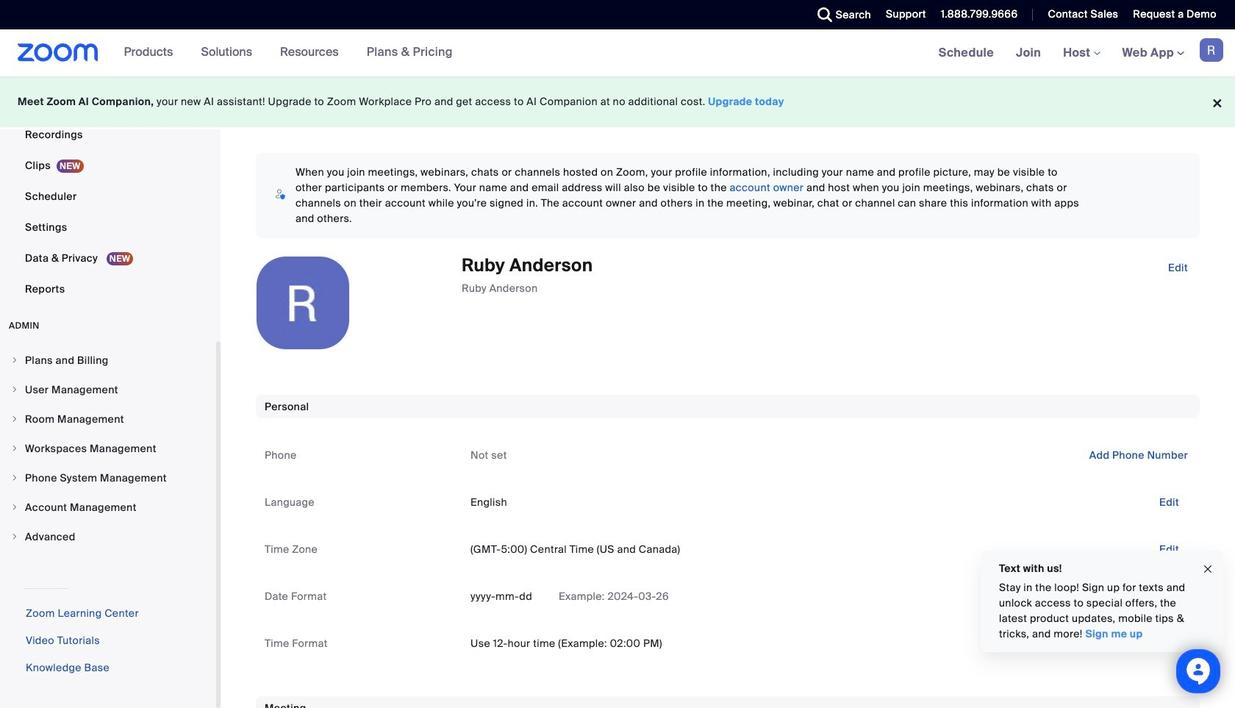 Task type: vqa. For each thing, say whether or not it's contained in the screenshot.
first right image from the top
yes



Task type: locate. For each thing, give the bounding box(es) containing it.
7 menu item from the top
[[0, 523, 216, 551]]

personal menu menu
[[0, 0, 216, 305]]

2 right image from the top
[[10, 474, 19, 482]]

right image
[[10, 356, 19, 365], [10, 385, 19, 394], [10, 444, 19, 453], [10, 532, 19, 541]]

banner
[[0, 29, 1236, 77]]

product information navigation
[[113, 29, 464, 76]]

4 right image from the top
[[10, 532, 19, 541]]

close image
[[1203, 561, 1214, 578]]

right image for 3rd menu item
[[10, 415, 19, 424]]

6 menu item from the top
[[0, 494, 216, 521]]

footer
[[0, 76, 1236, 127]]

right image
[[10, 415, 19, 424], [10, 474, 19, 482], [10, 503, 19, 512]]

admin menu menu
[[0, 346, 216, 552]]

1 vertical spatial right image
[[10, 474, 19, 482]]

0 vertical spatial right image
[[10, 415, 19, 424]]

1 right image from the top
[[10, 415, 19, 424]]

profile picture image
[[1200, 38, 1224, 62]]

3 right image from the top
[[10, 444, 19, 453]]

2 vertical spatial right image
[[10, 503, 19, 512]]

3 right image from the top
[[10, 503, 19, 512]]

menu item
[[0, 346, 216, 374], [0, 376, 216, 404], [0, 405, 216, 433], [0, 435, 216, 463], [0, 464, 216, 492], [0, 494, 216, 521], [0, 523, 216, 551]]



Task type: describe. For each thing, give the bounding box(es) containing it.
4 menu item from the top
[[0, 435, 216, 463]]

zoom logo image
[[18, 43, 98, 62]]

edit user photo image
[[291, 296, 315, 310]]

2 right image from the top
[[10, 385, 19, 394]]

5 menu item from the top
[[0, 464, 216, 492]]

1 menu item from the top
[[0, 346, 216, 374]]

meetings navigation
[[928, 29, 1236, 77]]

user photo image
[[257, 257, 349, 349]]

right image for 6th menu item from the top
[[10, 503, 19, 512]]

2 menu item from the top
[[0, 376, 216, 404]]

1 right image from the top
[[10, 356, 19, 365]]

right image for 5th menu item from the top
[[10, 474, 19, 482]]

3 menu item from the top
[[0, 405, 216, 433]]



